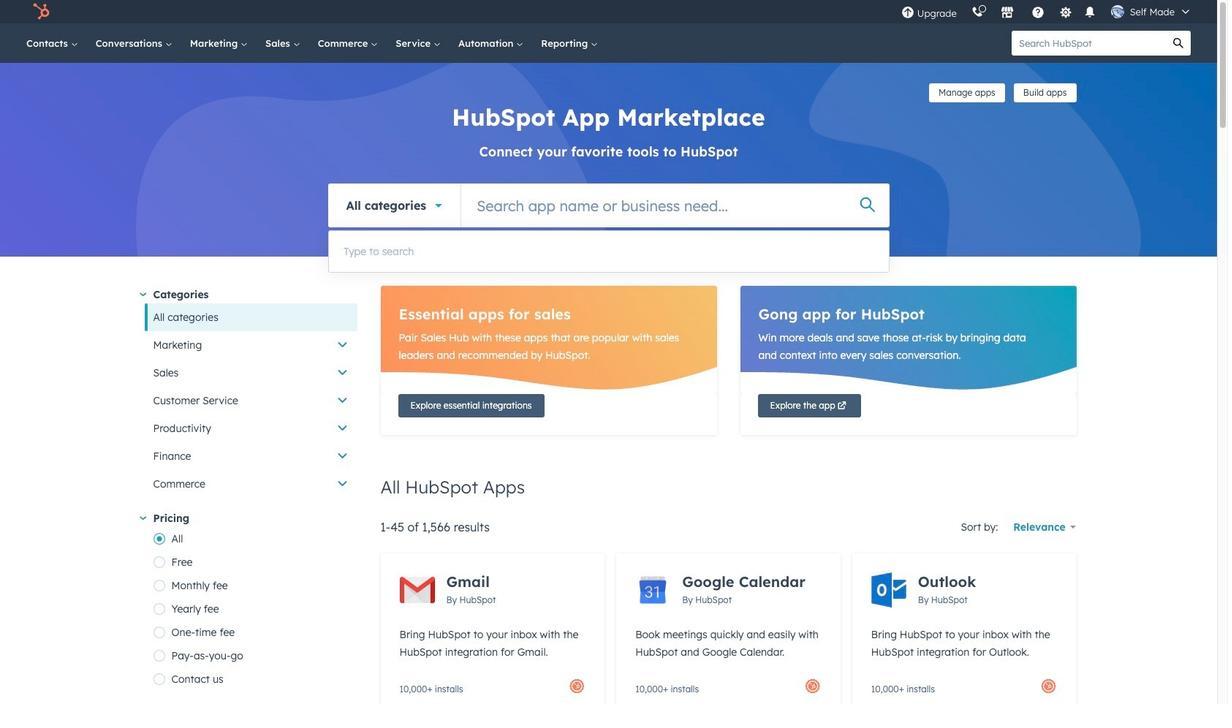 Task type: locate. For each thing, give the bounding box(es) containing it.
menu
[[894, 0, 1200, 23]]

Search HubSpot search field
[[1012, 31, 1166, 56]]

Search app name or business need... search field
[[462, 184, 890, 227]]

2 caret image from the top
[[139, 516, 146, 520]]

1 caret image from the top
[[139, 293, 146, 296]]

pricing group
[[153, 527, 357, 691]]

caret image
[[139, 293, 146, 296], [139, 516, 146, 520]]

1 vertical spatial caret image
[[139, 516, 146, 520]]

0 vertical spatial caret image
[[139, 293, 146, 296]]

marketplaces image
[[1001, 7, 1014, 20]]



Task type: describe. For each thing, give the bounding box(es) containing it.
ruby anderson image
[[1111, 5, 1124, 18]]



Task type: vqa. For each thing, say whether or not it's contained in the screenshot.
Defaults within the navigation
no



